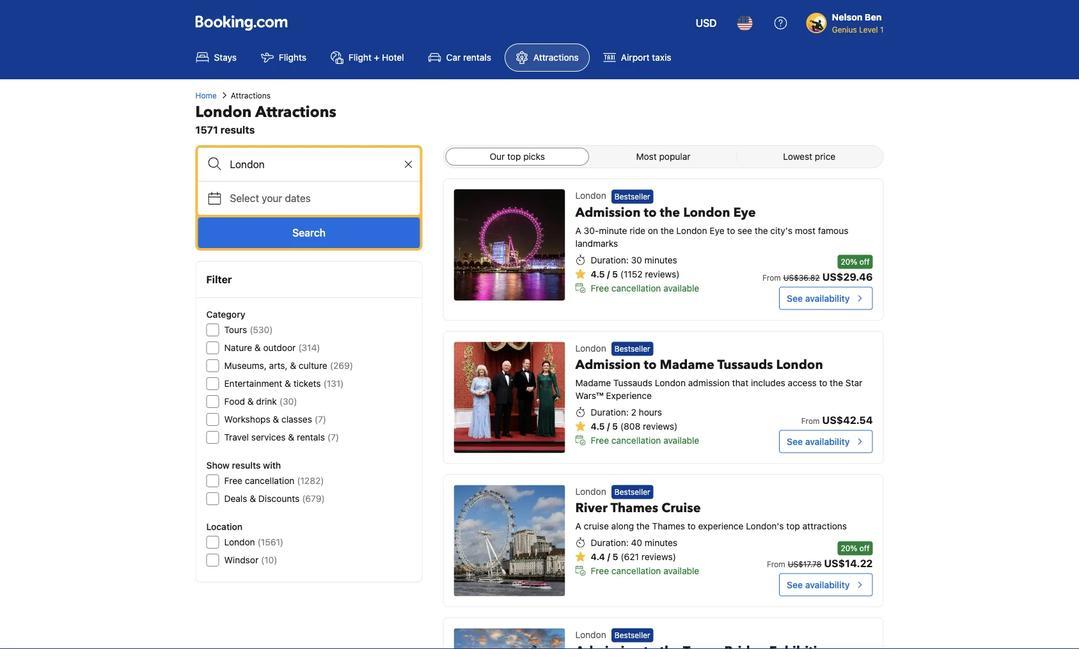 Task type: describe. For each thing, give the bounding box(es) containing it.
free for admission to the london eye
[[591, 283, 609, 293]]

see
[[738, 225, 753, 236]]

/ for river thames cruise
[[608, 552, 611, 562]]

home link
[[196, 90, 217, 101]]

& for tickets
[[285, 379, 291, 389]]

flights link
[[250, 44, 317, 72]]

the right on on the right of page
[[661, 225, 674, 236]]

1 vertical spatial attractions
[[231, 91, 271, 100]]

1 horizontal spatial madame
[[660, 356, 715, 374]]

0 vertical spatial rentals
[[463, 52, 492, 63]]

to inside river thames cruise a cruise along the thames to experience london's top attractions
[[688, 521, 696, 532]]

free for admission to madame tussauds london
[[591, 435, 609, 446]]

stays
[[214, 52, 237, 63]]

(10)
[[261, 555, 278, 566]]

star
[[846, 378, 863, 388]]

from for admission to the london eye
[[763, 274, 781, 282]]

duration: for admission to the london eye
[[591, 255, 629, 265]]

drink
[[256, 397, 277, 407]]

admission to the tower bridge exhibition image
[[454, 629, 566, 650]]

(269)
[[330, 361, 353, 371]]

0 vertical spatial (7)
[[315, 414, 327, 425]]

flights
[[279, 52, 307, 63]]

off for river thames cruise
[[860, 544, 870, 553]]

museums, arts, & culture (269)
[[224, 361, 353, 371]]

off for admission to the london eye
[[860, 258, 870, 266]]

discounts
[[259, 494, 300, 504]]

car rentals link
[[418, 44, 502, 72]]

to up on on the right of page
[[644, 204, 657, 221]]

food & drink (30)
[[224, 397, 297, 407]]

workshops & classes (7)
[[224, 414, 327, 425]]

river
[[576, 500, 608, 517]]

popular
[[660, 151, 691, 162]]

select
[[230, 192, 259, 205]]

free cancellation available for the
[[591, 283, 700, 293]]

admission for admission to the london eye
[[576, 204, 641, 221]]

see availability for admission to the london eye
[[787, 293, 850, 304]]

available for the
[[664, 283, 700, 293]]

taxis
[[652, 52, 672, 63]]

location
[[206, 522, 243, 533]]

attractions link
[[505, 44, 590, 72]]

0 horizontal spatial tussauds
[[614, 378, 653, 388]]

Where are you going? search field
[[198, 148, 420, 181]]

dates
[[285, 192, 311, 205]]

bestseller for cruise
[[615, 488, 651, 497]]

(1561)
[[258, 537, 284, 548]]

& for outdoor
[[255, 343, 261, 353]]

20% for admission to the london eye
[[841, 258, 858, 266]]

access
[[788, 378, 817, 388]]

attractions inside attractions link
[[534, 52, 579, 63]]

show
[[206, 461, 230, 471]]

experience
[[699, 521, 744, 532]]

admission to the london eye a 30-minute ride on the london eye to see the city's most famous landmarks
[[576, 204, 849, 249]]

the down popular
[[660, 204, 681, 221]]

4.5 for admission to madame tussauds london
[[591, 421, 605, 432]]

(530)
[[250, 325, 273, 335]]

4.4
[[591, 552, 605, 562]]

outdoor
[[263, 343, 296, 353]]

usd button
[[688, 8, 725, 38]]

car rentals
[[447, 52, 492, 63]]

airport
[[621, 52, 650, 63]]

availability for admission to the london eye
[[806, 293, 850, 304]]

entertainment & tickets (131)
[[224, 379, 344, 389]]

admission to madame tussauds london madame tussauds london admission that includes access to the star wars™ experience
[[576, 356, 863, 401]]

tours (530)
[[224, 325, 273, 335]]

classes
[[282, 414, 312, 425]]

1
[[881, 25, 884, 34]]

20% off for admission to the london eye
[[841, 258, 870, 266]]

duration: for river thames cruise
[[591, 538, 629, 548]]

& down 'classes'
[[288, 432, 295, 443]]

free cancellation available for cruise
[[591, 566, 700, 576]]

lowest
[[784, 151, 813, 162]]

30-
[[584, 225, 599, 236]]

culture
[[299, 361, 328, 371]]

usd
[[696, 17, 717, 29]]

our top picks
[[490, 151, 545, 162]]

that
[[733, 378, 749, 388]]

museums,
[[224, 361, 267, 371]]

search button
[[198, 218, 420, 248]]

0 horizontal spatial eye
[[710, 225, 725, 236]]

the inside the admission to madame tussauds london madame tussauds london admission that includes access to the star wars™ experience
[[830, 378, 844, 388]]

from us$17.78 us$14.22
[[767, 557, 873, 570]]

attractions inside london attractions 1571 results
[[255, 101, 337, 123]]

arts,
[[269, 361, 288, 371]]

from for river thames cruise
[[767, 560, 786, 569]]

attractions
[[803, 521, 848, 532]]

most
[[795, 225, 816, 236]]

1 vertical spatial thames
[[653, 521, 686, 532]]

see for admission to the london eye
[[787, 293, 803, 304]]

1 vertical spatial results
[[232, 461, 261, 471]]

hotel
[[382, 52, 404, 63]]

& for classes
[[273, 414, 279, 425]]

wars™
[[576, 391, 604, 401]]

2
[[631, 407, 637, 418]]

0 horizontal spatial rentals
[[297, 432, 325, 443]]

nelson
[[833, 12, 863, 22]]

the inside river thames cruise a cruise along the thames to experience london's top attractions
[[637, 521, 650, 532]]

available for madame
[[664, 435, 700, 446]]

5 for admission to the london eye
[[613, 269, 618, 279]]

minute
[[599, 225, 628, 236]]

4.5 for admission to the london eye
[[591, 269, 605, 279]]

car
[[447, 52, 461, 63]]

40
[[631, 538, 643, 548]]

cancellation for admission to madame tussauds london
[[612, 435, 661, 446]]

along
[[612, 521, 634, 532]]

category
[[206, 309, 245, 320]]

ride
[[630, 225, 646, 236]]

deals
[[224, 494, 247, 504]]

entertainment
[[224, 379, 283, 389]]

see availability for admission to madame tussauds london
[[787, 436, 850, 447]]

free cancellation (1282)
[[224, 476, 324, 486]]

us$17.78
[[788, 560, 822, 569]]

tours
[[224, 325, 247, 335]]

1 vertical spatial (7)
[[328, 432, 339, 443]]

& right arts,
[[290, 361, 296, 371]]

reviews) for cruise
[[642, 552, 676, 562]]

0 vertical spatial eye
[[734, 204, 756, 221]]

duration: 40 minutes
[[591, 538, 678, 548]]

filter
[[206, 274, 232, 286]]

cruise
[[662, 500, 701, 517]]

the right see on the top right of the page
[[755, 225, 768, 236]]

& for drink
[[248, 397, 254, 407]]

minutes for the
[[645, 255, 678, 265]]

flight + hotel link
[[320, 44, 415, 72]]

reviews) for madame
[[643, 421, 678, 432]]

nelson ben genius level 1
[[833, 12, 884, 34]]

london (1561)
[[224, 537, 284, 548]]

see for admission to madame tussauds london
[[787, 436, 803, 447]]

(131)
[[324, 379, 344, 389]]

(30)
[[280, 397, 297, 407]]

home
[[196, 91, 217, 100]]



Task type: vqa. For each thing, say whether or not it's contained in the screenshot.
THE CANCELLATION
yes



Task type: locate. For each thing, give the bounding box(es) containing it.
1 vertical spatial availability
[[806, 436, 850, 447]]

1 20% from the top
[[841, 258, 858, 266]]

cancellation for admission to the london eye
[[612, 283, 661, 293]]

services
[[251, 432, 286, 443]]

reviews) down hours
[[643, 421, 678, 432]]

1 duration: from the top
[[591, 255, 629, 265]]

0 vertical spatial results
[[221, 124, 255, 136]]

madame up admission
[[660, 356, 715, 374]]

see availability down from us$42.54 at right bottom
[[787, 436, 850, 447]]

1 bestseller from the top
[[615, 192, 651, 201]]

2 duration: from the top
[[591, 407, 629, 418]]

1 availability from the top
[[806, 293, 850, 304]]

5 left (1152
[[613, 269, 618, 279]]

3 availability from the top
[[806, 580, 850, 590]]

2 vertical spatial duration:
[[591, 538, 629, 548]]

1 vertical spatial 20% off
[[841, 544, 870, 553]]

0 horizontal spatial madame
[[576, 378, 611, 388]]

london attractions 1571 results
[[196, 101, 337, 136]]

1571
[[196, 124, 218, 136]]

availability for river thames cruise
[[806, 580, 850, 590]]

20% off for river thames cruise
[[841, 544, 870, 553]]

1 4.5 from the top
[[591, 269, 605, 279]]

1 vertical spatial madame
[[576, 378, 611, 388]]

from left us$42.54 at bottom
[[802, 417, 820, 426]]

cancellation for river thames cruise
[[612, 566, 661, 576]]

minutes
[[645, 255, 678, 265], [645, 538, 678, 548]]

20% up us$14.22
[[841, 544, 858, 553]]

cancellation down 4.5 / 5 (808 reviews)
[[612, 435, 661, 446]]

1 vertical spatial free cancellation available
[[591, 435, 700, 446]]

& up travel services & rentals (7)
[[273, 414, 279, 425]]

availability for admission to madame tussauds london
[[806, 436, 850, 447]]

0 vertical spatial minutes
[[645, 255, 678, 265]]

a left cruise on the bottom right of the page
[[576, 521, 582, 532]]

2 vertical spatial 5
[[613, 552, 619, 562]]

admission up wars™
[[576, 356, 641, 374]]

1 vertical spatial admission
[[576, 356, 641, 374]]

1 free cancellation available from the top
[[591, 283, 700, 293]]

1 see from the top
[[787, 293, 803, 304]]

0 vertical spatial off
[[860, 258, 870, 266]]

0 vertical spatial 20%
[[841, 258, 858, 266]]

2 vertical spatial attractions
[[255, 101, 337, 123]]

from us$42.54
[[802, 414, 873, 426]]

1 20% off from the top
[[841, 258, 870, 266]]

1 minutes from the top
[[645, 255, 678, 265]]

2 vertical spatial reviews)
[[642, 552, 676, 562]]

minutes for cruise
[[645, 538, 678, 548]]

the up 40
[[637, 521, 650, 532]]

off up us$29.46
[[860, 258, 870, 266]]

reviews) down 40
[[642, 552, 676, 562]]

tickets
[[294, 379, 321, 389]]

admission up "minute"
[[576, 204, 641, 221]]

(808
[[621, 421, 641, 432]]

tussauds up that
[[718, 356, 774, 374]]

1 admission from the top
[[576, 204, 641, 221]]

1 vertical spatial tussauds
[[614, 378, 653, 388]]

reviews) for the
[[645, 269, 680, 279]]

to
[[644, 204, 657, 221], [727, 225, 736, 236], [644, 356, 657, 374], [820, 378, 828, 388], [688, 521, 696, 532]]

1 a from the top
[[576, 225, 582, 236]]

thames down cruise
[[653, 521, 686, 532]]

availability down from us$17.78 us$14.22
[[806, 580, 850, 590]]

reviews)
[[645, 269, 680, 279], [643, 421, 678, 432], [642, 552, 676, 562]]

3 bestseller from the top
[[615, 488, 651, 497]]

/ right 4.4
[[608, 552, 611, 562]]

/ left (1152
[[607, 269, 610, 279]]

top right the our
[[508, 151, 521, 162]]

travel
[[224, 432, 249, 443]]

tussauds up experience
[[614, 378, 653, 388]]

see down the us$36.82
[[787, 293, 803, 304]]

search
[[293, 227, 326, 239]]

city's
[[771, 225, 793, 236]]

duration: 2 hours
[[591, 407, 663, 418]]

2 vertical spatial available
[[664, 566, 700, 576]]

2 4.5 from the top
[[591, 421, 605, 432]]

hours
[[639, 407, 663, 418]]

&
[[255, 343, 261, 353], [290, 361, 296, 371], [285, 379, 291, 389], [248, 397, 254, 407], [273, 414, 279, 425], [288, 432, 295, 443], [250, 494, 256, 504]]

airport taxis link
[[593, 44, 683, 72]]

from inside from us$42.54
[[802, 417, 820, 426]]

1 vertical spatial a
[[576, 521, 582, 532]]

see availability down from us$36.82 us$29.46
[[787, 293, 850, 304]]

1 vertical spatial available
[[664, 435, 700, 446]]

3 / from the top
[[608, 552, 611, 562]]

availability down from us$42.54 at right bottom
[[806, 436, 850, 447]]

cancellation down 4.5 / 5 (1152 reviews)
[[612, 283, 661, 293]]

0 vertical spatial from
[[763, 274, 781, 282]]

admission inside the admission to madame tussauds london madame tussauds london admission that includes access to the star wars™ experience
[[576, 356, 641, 374]]

bestseller for madame
[[615, 345, 651, 354]]

20% for river thames cruise
[[841, 544, 858, 553]]

1 vertical spatial see
[[787, 436, 803, 447]]

experience
[[606, 391, 652, 401]]

bestseller
[[615, 192, 651, 201], [615, 345, 651, 354], [615, 488, 651, 497], [615, 632, 651, 640]]

on
[[648, 225, 659, 236]]

top right london's
[[787, 521, 801, 532]]

free down 4.5 / 5 (808 reviews)
[[591, 435, 609, 446]]

minutes right 30
[[645, 255, 678, 265]]

5 for river thames cruise
[[613, 552, 619, 562]]

results
[[221, 124, 255, 136], [232, 461, 261, 471]]

duration: left 2
[[591, 407, 629, 418]]

2 available from the top
[[664, 435, 700, 446]]

rentals down 'classes'
[[297, 432, 325, 443]]

& right 'deals'
[[250, 494, 256, 504]]

5 left (621
[[613, 552, 619, 562]]

1 vertical spatial 4.5
[[591, 421, 605, 432]]

a
[[576, 225, 582, 236], [576, 521, 582, 532]]

4.4 / 5 (621 reviews)
[[591, 552, 676, 562]]

0 vertical spatial attractions
[[534, 52, 579, 63]]

2 free cancellation available from the top
[[591, 435, 700, 446]]

5
[[613, 269, 618, 279], [613, 421, 618, 432], [613, 552, 619, 562]]

see availability for river thames cruise
[[787, 580, 850, 590]]

2 admission from the top
[[576, 356, 641, 374]]

us$42.54
[[823, 414, 873, 426]]

4.5
[[591, 269, 605, 279], [591, 421, 605, 432]]

0 vertical spatial top
[[508, 151, 521, 162]]

(7) down "(131)"
[[328, 432, 339, 443]]

admission to the london eye image
[[454, 189, 566, 301]]

off
[[860, 258, 870, 266], [860, 544, 870, 553]]

2 20% off from the top
[[841, 544, 870, 553]]

1 vertical spatial rentals
[[297, 432, 325, 443]]

/ for admission to madame tussauds london
[[607, 421, 610, 432]]

eye up see on the top right of the page
[[734, 204, 756, 221]]

3 see availability from the top
[[787, 580, 850, 590]]

2 vertical spatial free cancellation available
[[591, 566, 700, 576]]

nature & outdoor (314)
[[224, 343, 320, 353]]

admission for admission to madame tussauds london
[[576, 356, 641, 374]]

1 horizontal spatial rentals
[[463, 52, 492, 63]]

landmarks
[[576, 238, 618, 249]]

1 vertical spatial top
[[787, 521, 801, 532]]

1 vertical spatial 20%
[[841, 544, 858, 553]]

to down cruise
[[688, 521, 696, 532]]

20%
[[841, 258, 858, 266], [841, 544, 858, 553]]

30
[[631, 255, 643, 265]]

see down from us$42.54 at right bottom
[[787, 436, 803, 447]]

2 vertical spatial see
[[787, 580, 803, 590]]

results left with
[[232, 461, 261, 471]]

to left see on the top right of the page
[[727, 225, 736, 236]]

free down 4.5 / 5 (1152 reviews)
[[591, 283, 609, 293]]

/ for admission to the london eye
[[607, 269, 610, 279]]

see down us$17.78 at bottom
[[787, 580, 803, 590]]

2 off from the top
[[860, 544, 870, 553]]

2 vertical spatial from
[[767, 560, 786, 569]]

& down (530)
[[255, 343, 261, 353]]

results right 1571
[[221, 124, 255, 136]]

results inside london attractions 1571 results
[[221, 124, 255, 136]]

1 horizontal spatial top
[[787, 521, 801, 532]]

workshops
[[224, 414, 271, 425]]

us$36.82
[[784, 274, 820, 282]]

0 vertical spatial admission
[[576, 204, 641, 221]]

2 vertical spatial see availability
[[787, 580, 850, 590]]

0 vertical spatial free cancellation available
[[591, 283, 700, 293]]

0 vertical spatial duration:
[[591, 255, 629, 265]]

4.5 / 5 (1152 reviews)
[[591, 269, 680, 279]]

the
[[660, 204, 681, 221], [661, 225, 674, 236], [755, 225, 768, 236], [830, 378, 844, 388], [637, 521, 650, 532]]

from inside from us$36.82 us$29.46
[[763, 274, 781, 282]]

free for river thames cruise
[[591, 566, 609, 576]]

1 vertical spatial reviews)
[[643, 421, 678, 432]]

the left star on the bottom right
[[830, 378, 844, 388]]

bestseller for the
[[615, 192, 651, 201]]

level
[[860, 25, 879, 34]]

1 see availability from the top
[[787, 293, 850, 304]]

cruise
[[584, 521, 609, 532]]

3 free cancellation available from the top
[[591, 566, 700, 576]]

free down 4.4
[[591, 566, 609, 576]]

a left 30-
[[576, 225, 582, 236]]

your account menu nelson ben genius level 1 element
[[807, 6, 889, 35]]

free cancellation available down 4.5 / 5 (808 reviews)
[[591, 435, 700, 446]]

1 vertical spatial from
[[802, 417, 820, 426]]

1 vertical spatial duration:
[[591, 407, 629, 418]]

duration:
[[591, 255, 629, 265], [591, 407, 629, 418], [591, 538, 629, 548]]

2 see from the top
[[787, 436, 803, 447]]

cancellation down the 4.4 / 5 (621 reviews)
[[612, 566, 661, 576]]

from inside from us$17.78 us$14.22
[[767, 560, 786, 569]]

duration: for admission to madame tussauds london
[[591, 407, 629, 418]]

london
[[196, 101, 252, 123], [576, 190, 607, 201], [684, 204, 731, 221], [677, 225, 708, 236], [576, 343, 607, 354], [777, 356, 824, 374], [655, 378, 686, 388], [576, 486, 607, 497], [224, 537, 255, 548], [576, 630, 607, 640]]

madame up wars™
[[576, 378, 611, 388]]

1 horizontal spatial (7)
[[328, 432, 339, 443]]

1 vertical spatial see availability
[[787, 436, 850, 447]]

top inside river thames cruise a cruise along the thames to experience london's top attractions
[[787, 521, 801, 532]]

reviews) right (1152
[[645, 269, 680, 279]]

price
[[815, 151, 836, 162]]

1 off from the top
[[860, 258, 870, 266]]

river thames cruise image
[[454, 485, 566, 597]]

& left drink
[[248, 397, 254, 407]]

from left the us$36.82
[[763, 274, 781, 282]]

& for discounts
[[250, 494, 256, 504]]

1 vertical spatial 5
[[613, 421, 618, 432]]

4.5 down wars™
[[591, 421, 605, 432]]

thames up along on the right bottom of page
[[611, 500, 659, 517]]

2 minutes from the top
[[645, 538, 678, 548]]

eye left see on the top right of the page
[[710, 225, 725, 236]]

4 bestseller from the top
[[615, 632, 651, 640]]

2 availability from the top
[[806, 436, 850, 447]]

2 a from the top
[[576, 521, 582, 532]]

1 available from the top
[[664, 283, 700, 293]]

4.5 down 'landmarks'
[[591, 269, 605, 279]]

to up experience
[[644, 356, 657, 374]]

0 horizontal spatial top
[[508, 151, 521, 162]]

windsor
[[224, 555, 259, 566]]

20% off up us$29.46
[[841, 258, 870, 266]]

1 vertical spatial /
[[607, 421, 610, 432]]

with
[[263, 461, 281, 471]]

stays link
[[185, 44, 248, 72]]

1 / from the top
[[607, 269, 610, 279]]

duration: up 4.4
[[591, 538, 629, 548]]

food
[[224, 397, 245, 407]]

free cancellation available
[[591, 283, 700, 293], [591, 435, 700, 446], [591, 566, 700, 576]]

0 vertical spatial see availability
[[787, 293, 850, 304]]

our
[[490, 151, 505, 162]]

flight
[[349, 52, 372, 63]]

20% up us$29.46
[[841, 258, 858, 266]]

cancellation down with
[[245, 476, 295, 486]]

admission inside admission to the london eye a 30-minute ride on the london eye to see the city's most famous landmarks
[[576, 204, 641, 221]]

madame
[[660, 356, 715, 374], [576, 378, 611, 388]]

a inside admission to the london eye a 30-minute ride on the london eye to see the city's most famous landmarks
[[576, 225, 582, 236]]

rentals right car
[[463, 52, 492, 63]]

1 horizontal spatial tussauds
[[718, 356, 774, 374]]

free cancellation available down the 4.4 / 5 (621 reviews)
[[591, 566, 700, 576]]

0 vertical spatial a
[[576, 225, 582, 236]]

duration: down 'landmarks'
[[591, 255, 629, 265]]

0 vertical spatial tussauds
[[718, 356, 774, 374]]

duration: 30 minutes
[[591, 255, 678, 265]]

free cancellation available for madame
[[591, 435, 700, 446]]

picks
[[524, 151, 545, 162]]

cancellation
[[612, 283, 661, 293], [612, 435, 661, 446], [245, 476, 295, 486], [612, 566, 661, 576]]

0 vertical spatial see
[[787, 293, 803, 304]]

/ left (808
[[607, 421, 610, 432]]

3 see from the top
[[787, 580, 803, 590]]

0 vertical spatial 4.5
[[591, 269, 605, 279]]

3 duration: from the top
[[591, 538, 629, 548]]

free up 'deals'
[[224, 476, 243, 486]]

available down 4.5 / 5 (808 reviews)
[[664, 435, 700, 446]]

(1282)
[[297, 476, 324, 486]]

lowest price
[[784, 151, 836, 162]]

admission
[[689, 378, 730, 388]]

0 vertical spatial thames
[[611, 500, 659, 517]]

0 horizontal spatial (7)
[[315, 414, 327, 425]]

2 vertical spatial availability
[[806, 580, 850, 590]]

5 for admission to madame tussauds london
[[613, 421, 618, 432]]

free cancellation available down 4.5 / 5 (1152 reviews)
[[591, 283, 700, 293]]

(7) right 'classes'
[[315, 414, 327, 425]]

0 vertical spatial 20% off
[[841, 258, 870, 266]]

windsor (10)
[[224, 555, 278, 566]]

2 bestseller from the top
[[615, 345, 651, 354]]

1 vertical spatial minutes
[[645, 538, 678, 548]]

a inside river thames cruise a cruise along the thames to experience london's top attractions
[[576, 521, 582, 532]]

2 see availability from the top
[[787, 436, 850, 447]]

0 vertical spatial madame
[[660, 356, 715, 374]]

0 vertical spatial availability
[[806, 293, 850, 304]]

deals & discounts (679)
[[224, 494, 325, 504]]

admission to madame tussauds london image
[[454, 342, 566, 453]]

genius
[[833, 25, 858, 34]]

2 / from the top
[[607, 421, 610, 432]]

available down 4.5 / 5 (1152 reviews)
[[664, 283, 700, 293]]

+
[[374, 52, 380, 63]]

2 20% from the top
[[841, 544, 858, 553]]

& up (30)
[[285, 379, 291, 389]]

5 left (808
[[613, 421, 618, 432]]

2 vertical spatial /
[[608, 552, 611, 562]]

available for cruise
[[664, 566, 700, 576]]

nature
[[224, 343, 252, 353]]

minutes right 40
[[645, 538, 678, 548]]

0 vertical spatial /
[[607, 269, 610, 279]]

us$29.46
[[823, 271, 873, 283]]

1 vertical spatial off
[[860, 544, 870, 553]]

0 vertical spatial available
[[664, 283, 700, 293]]

0 vertical spatial reviews)
[[645, 269, 680, 279]]

available down the 4.4 / 5 (621 reviews)
[[664, 566, 700, 576]]

availability down from us$36.82 us$29.46
[[806, 293, 850, 304]]

london inside london attractions 1571 results
[[196, 101, 252, 123]]

(621
[[621, 552, 639, 562]]

see availability
[[787, 293, 850, 304], [787, 436, 850, 447], [787, 580, 850, 590]]

1 vertical spatial eye
[[710, 225, 725, 236]]

20% off up us$14.22
[[841, 544, 870, 553]]

1 horizontal spatial eye
[[734, 204, 756, 221]]

off up us$14.22
[[860, 544, 870, 553]]

to right access
[[820, 378, 828, 388]]

availability
[[806, 293, 850, 304], [806, 436, 850, 447], [806, 580, 850, 590]]

see availability down from us$17.78 us$14.22
[[787, 580, 850, 590]]

see for river thames cruise
[[787, 580, 803, 590]]

3 available from the top
[[664, 566, 700, 576]]

booking.com image
[[196, 15, 288, 31]]

from left us$17.78 at bottom
[[767, 560, 786, 569]]

flight + hotel
[[349, 52, 404, 63]]

0 vertical spatial 5
[[613, 269, 618, 279]]

london's
[[746, 521, 784, 532]]



